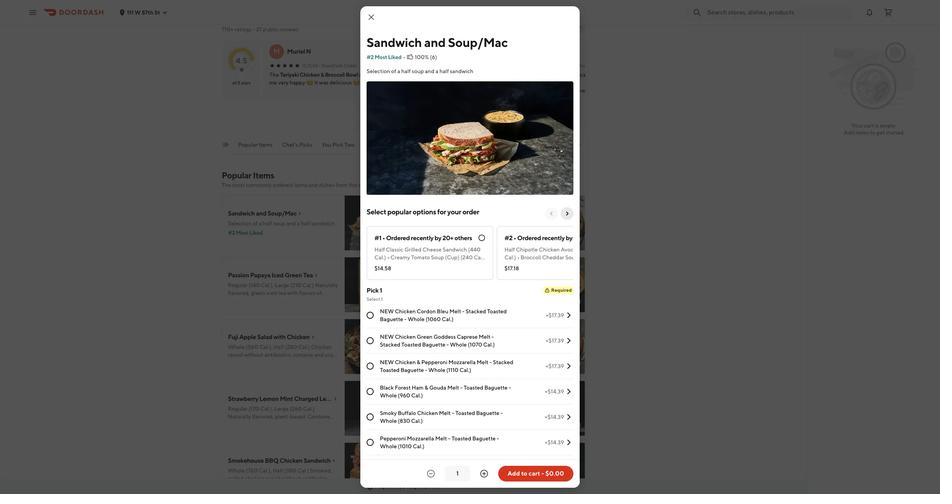Task type: locate. For each thing, give the bounding box(es) containing it.
whole inside black forest ham & gouda melt - toasted baguette - whole (960 cal.)
[[380, 393, 397, 399]]

new chicken cordon bleu melt - stacked toasted baguette - whole (1060 cal.)
[[380, 309, 507, 323]]

(440
[[468, 247, 481, 253]]

1 +$14.39 from the top
[[545, 389, 564, 395]]

0 horizontal spatial #1
[[375, 235, 382, 242]]

#1 inside sandwich and soup/mac dialog
[[375, 235, 382, 242]]

most inside selection of a half soup and a half sandwich #2 most liked
[[236, 230, 249, 236]]

half inside half chipotle chicken avocado melt (470 cal.) • broccoli cheddar soup (cup) (240 cal.) • french baguette (180 cal.) $17.18
[[505, 247, 515, 253]]

0 horizontal spatial others
[[455, 235, 472, 242]]

(240 for (440
[[461, 255, 473, 261]]

contains up "(1110"
[[439, 355, 461, 362]]

0 vertical spatial wheat,
[[437, 236, 455, 242]]

milk, inside candy cookie 480 cal. freshly baked sugar cookie topped with semi-sweet chocolate candies. allergens: contains wheat, soy, milk, egg
[[493, 355, 506, 362]]

0 vertical spatial get
[[877, 130, 885, 136]]

1 • doordash order from the left
[[319, 63, 357, 69]]

0 horizontal spatial semi-
[[425, 348, 439, 354]]

(240 down "(440"
[[461, 255, 473, 261]]

get down is
[[877, 130, 885, 136]]

1 french from the left
[[378, 263, 396, 269]]

- inside pepperoni mozzarella melt – toasted baguette - whole (1010 cal.)
[[497, 436, 499, 442]]

$3.69 for $3.69
[[413, 357, 427, 363]]

egg down the flakes.
[[481, 236, 491, 242]]

2 (180 from the left
[[564, 263, 575, 269]]

1 vertical spatial liked
[[249, 230, 263, 236]]

1 $3.69 from the top
[[413, 229, 427, 236]]

#1 most liked
[[413, 239, 447, 245]]

sandwich down dishes
[[311, 221, 335, 227]]

ordered for #2
[[517, 235, 541, 242]]

off
[[433, 483, 441, 491]]

3 +$14.39 from the top
[[545, 440, 564, 446]]

increase quantity by 1 image
[[480, 470, 489, 479]]

111
[[127, 9, 134, 15]]

contains down the chunks
[[413, 236, 435, 242]]

1 horizontal spatial avocado
[[561, 247, 583, 253]]

pizza right 'flatbread'
[[568, 87, 581, 94]]

fuji
[[228, 334, 238, 341]]

chicken inside new chicken green goddess caprese melt - stacked toasted baguette - whole (1070 cal.)
[[395, 334, 416, 341]]

1 vertical spatial most
[[236, 230, 249, 236]]

0 horizontal spatial milk,
[[467, 236, 480, 242]]

1 (cup) from the left
[[445, 255, 460, 261]]

sandwich and soup/mac dialog
[[361, 6, 624, 495]]

w
[[135, 9, 141, 15]]

recently for #1
[[411, 235, 434, 242]]

others
[[455, 235, 472, 242], [586, 235, 604, 242]]

0 horizontal spatial order
[[344, 63, 357, 69]]

apple
[[239, 334, 256, 341]]

toasted up black
[[380, 368, 400, 374]]

0 horizontal spatial egg
[[481, 236, 491, 242]]

black forest ham & gouda melt - toasted baguette - whole (960 cal.)
[[380, 385, 511, 399]]

soup inside half chipotle chicken avocado melt (470 cal.) • broccoli cheddar soup (cup) (240 cal.) • french baguette (180 cal.) $17.18
[[566, 255, 578, 261]]

2 $3.69 from the top
[[413, 357, 427, 363]]

of inside bottled water 0 cal. individual bottle of water. allergens: none
[[471, 464, 476, 470]]

(470
[[597, 247, 609, 253]]

add button for fuji apple salad with chicken image
[[376, 358, 396, 370]]

1 horizontal spatial recently
[[542, 235, 565, 242]]

(240 for (470
[[595, 255, 607, 261]]

2 new from the top
[[380, 334, 394, 341]]

individual
[[429, 464, 453, 470]]

- right puree on the right
[[501, 411, 503, 417]]

picks
[[299, 142, 313, 148]]

(1110
[[447, 368, 459, 374]]

n right muriel
[[306, 48, 311, 55]]

1 horizontal spatial semi-
[[451, 220, 465, 226]]

1 horizontal spatial to
[[871, 130, 876, 136]]

1 order from the left
[[344, 63, 357, 69]]

cal.) inside pepperoni mozzarella melt – toasted baguette - whole (1010 cal.)
[[413, 444, 425, 450]]

(240 inside half chipotle chicken avocado melt (470 cal.) • broccoli cheddar soup (cup) (240 cal.) • french baguette (180 cal.) $17.18
[[595, 255, 607, 261]]

freshly
[[436, 340, 454, 346]]

smoky
[[380, 411, 397, 417]]

mozzarella inside pepperoni mozzarella melt – toasted baguette - whole (1010 cal.)
[[407, 436, 434, 442]]

2 horizontal spatial most
[[420, 239, 432, 245]]

0 horizontal spatial cart
[[529, 471, 540, 478]]

new for new chicken cordon bleu melt - stacked toasted baguette - whole (1060 cal.)
[[380, 309, 394, 315]]

ordered up half chipotle chicken avocado melt (470 cal.) • broccoli cheddar soup (cup) (240 cal.) • french baguette (180 cal.) $17.18
[[517, 235, 541, 242]]

baguette down ice.
[[473, 436, 496, 442]]

$4
[[424, 483, 432, 491]]

– inside pepperoni mozzarella melt – toasted baguette - whole (1010 cal.)
[[448, 436, 451, 442]]

you pick two
[[322, 142, 355, 148]]

pepperoni up "(1110"
[[422, 360, 448, 366]]

whole down 'smoky'
[[380, 419, 397, 425]]

1 horizontal spatial n
[[398, 47, 403, 56]]

egg inside candy cookie 480 cal. freshly baked sugar cookie topped with semi-sweet chocolate candies. allergens: contains wheat, soy, milk, egg
[[507, 355, 517, 362]]

cal. for bottled
[[418, 464, 428, 470]]

doordash up teriyaki chicken & broccoli bowl
[[322, 63, 343, 69]]

allergens: down freshly
[[491, 228, 516, 234]]

0 horizontal spatial broccoli
[[325, 72, 345, 78]]

1 vertical spatial new
[[380, 334, 394, 341]]

soup for cheddar
[[566, 255, 578, 261]]

1 20+ from the left
[[443, 235, 454, 242]]

mango up 300
[[413, 391, 433, 399]]

– inside the smoky buffalo chicken melt – toasted baguette - whole (830 cal.)
[[452, 411, 455, 417]]

0 vertical spatial items
[[259, 142, 273, 148]]

whole left "(1110"
[[429, 368, 445, 374]]

contains inside mango smoothie 300 cal. mango fruit base mixed with orange juice and banana puree blended with plain greek yogurt and ice. allergens: contains milk
[[413, 425, 435, 431]]

0 vertical spatial sandwich and soup/mac
[[367, 35, 508, 50]]

2 (cup) from the left
[[580, 255, 594, 261]]

ordered for #1
[[386, 235, 410, 242]]

baguette inside new chicken & pepperoni mozzarella melt - stacked toasted baguette - whole (1110 cal.)
[[401, 368, 424, 374]]

1 horizontal spatial get
[[877, 130, 885, 136]]

1 by from the left
[[435, 235, 442, 242]]

chicken inside new chicken cordon bleu melt - stacked toasted baguette - whole (1060 cal.)
[[395, 309, 416, 315]]

cal. inside bottled water 0 cal. individual bottle of water. allergens: none
[[418, 464, 428, 470]]

1 vertical spatial pepperoni
[[422, 360, 448, 366]]

toasted up base in the bottom of the page
[[464, 385, 483, 391]]

items inside button
[[259, 142, 273, 148]]

pick 1 group
[[367, 287, 574, 495]]

others up "(440"
[[455, 235, 472, 242]]

0 horizontal spatial french
[[378, 263, 396, 269]]

semi- down freshly
[[425, 348, 439, 354]]

1 new from the top
[[380, 309, 394, 315]]

get
[[877, 130, 885, 136], [413, 483, 423, 491]]

1 (240 from the left
[[461, 255, 473, 261]]

baguette up ham
[[401, 368, 424, 374]]

2 order from the left
[[591, 63, 604, 69]]

and inside the popular items the most commonly ordered items and dishes from this store
[[309, 182, 318, 188]]

items left chef's
[[259, 142, 273, 148]]

1 horizontal spatial green
[[417, 334, 433, 341]]

0 vertical spatial pizza
[[568, 87, 581, 94]]

ice.
[[471, 417, 479, 424]]

items inside the popular items the most commonly ordered items and dishes from this store
[[253, 170, 274, 181]]

soup down cheese
[[431, 255, 444, 261]]

bbq
[[265, 458, 279, 465]]

2 20+ from the left
[[574, 235, 585, 242]]

- down blended
[[497, 436, 499, 442]]

others for #1 • ordered recently by 20+ others
[[455, 235, 472, 242]]

1 vertical spatial chipotle
[[516, 247, 538, 253]]

0 horizontal spatial selection
[[228, 221, 252, 227]]

1 vertical spatial sandwich
[[311, 221, 335, 227]]

avocado
[[447, 72, 469, 78], [561, 247, 583, 253]]

chocolate chipper cookie image
[[530, 196, 585, 251]]

&
[[321, 72, 324, 78], [420, 142, 423, 148], [432, 228, 435, 234], [417, 360, 420, 366], [425, 385, 428, 391]]

2 recently from the left
[[542, 235, 565, 242]]

sandwich and soup/mac up selection of a half soup and a half sandwich #2 most liked
[[228, 210, 297, 217]]

0 vertical spatial avocado
[[447, 72, 469, 78]]

- inside the smoky buffalo chicken melt – toasted baguette - whole (830 cal.)
[[501, 411, 503, 417]]

whole
[[408, 317, 425, 323], [450, 342, 467, 348], [429, 368, 445, 374], [380, 393, 397, 399], [380, 419, 397, 425], [380, 444, 397, 450]]

cart left $0.00 at right bottom
[[529, 471, 540, 478]]

pepperoni up (1010
[[380, 436, 406, 442]]

2 others from the left
[[586, 235, 604, 242]]

half inside half classic grilled cheese sandwich (440 cal.) • creamy tomato soup (cup) (240 cal.) • french baguette (180 cal.) $14.58
[[375, 247, 385, 253]]

bottled water 0 cal. individual bottle of water. allergens: none
[[413, 453, 518, 478]]

wheat, down milk
[[437, 236, 455, 242]]

sweet inside chocolate chipper cookie 390 cal. a traditional favorite, freshly baked and made with semi-sweet chocolate chunks & milk chocolate flakes. allergens: contains wheat, soy, milk, egg
[[464, 220, 479, 226]]

popular for popular items
[[238, 142, 258, 148]]

add for fuji apple salad with chicken image
[[380, 361, 391, 367]]

chipotle down 100%
[[404, 72, 425, 78]]

1 horizontal spatial ordered
[[517, 235, 541, 242]]

2 horizontal spatial liked
[[433, 239, 447, 245]]

0 vertical spatial cookie
[[466, 201, 486, 209]]

710+
[[222, 26, 234, 33]]

get left $4
[[413, 483, 423, 491]]

add button for strawberry lemon mint charged lemonade image
[[376, 420, 396, 432]]

bowl
[[346, 72, 358, 78]]

by for #2 • ordered recently by 20+ others
[[566, 235, 573, 242]]

green left the tea
[[285, 272, 302, 279]]

baguette inside the smoky buffalo chicken melt – toasted baguette - whole (830 cal.)
[[476, 411, 500, 417]]

None radio
[[367, 312, 374, 319], [367, 363, 374, 370], [367, 414, 374, 421], [367, 312, 374, 319], [367, 363, 374, 370], [367, 414, 374, 421]]

new inside new chicken green goddess caprese melt - stacked toasted baguette - whole (1070 cal.)
[[380, 334, 394, 341]]

melt inside pepperoni mozzarella melt – toasted baguette - whole (1010 cal.)
[[435, 436, 447, 442]]

options
[[413, 208, 436, 216]]

0 vertical spatial milk,
[[467, 236, 480, 242]]

soup for tomato
[[431, 255, 444, 261]]

soup inside dialog
[[412, 68, 424, 74]]

0 vertical spatial semi-
[[451, 220, 465, 226]]

contains inside chocolate chipper cookie 390 cal. a traditional favorite, freshly baked and made with semi-sweet chocolate chunks & milk chocolate flakes. allergens: contains wheat, soy, milk, egg
[[413, 236, 435, 242]]

recently for #2
[[542, 235, 565, 242]]

& right ham
[[425, 385, 428, 391]]

order
[[344, 63, 357, 69], [591, 63, 604, 69]]

#1 up $14.58
[[375, 235, 382, 242]]

0 vertical spatial –
[[452, 411, 455, 417]]

20+ up half chipotle chicken avocado melt (470 cal.) • broccoli cheddar soup (cup) (240 cal.) • french baguette (180 cal.) $17.18
[[574, 235, 585, 242]]

0 horizontal spatial avocado
[[447, 72, 469, 78]]

selection
[[367, 68, 390, 74], [228, 221, 252, 227]]

scroll menu navigation right image
[[576, 142, 582, 148]]

items right ordered
[[294, 182, 307, 188]]

soup down "(440"
[[462, 272, 477, 279]]

selection for selection of a half soup and a half sandwich #2 most liked
[[228, 221, 252, 227]]

select left popular
[[367, 208, 386, 216]]

1 horizontal spatial egg
[[507, 355, 517, 362]]

get inside your cart is empty add items to get started
[[877, 130, 885, 136]]

(240 inside half classic grilled cheese sandwich (440 cal.) • creamy tomato soup (cup) (240 cal.) • french baguette (180 cal.) $14.58
[[461, 255, 473, 261]]

avocado inside chipotle chicken avocado melt button
[[447, 72, 469, 78]]

3 +$17.39 from the top
[[546, 364, 564, 370]]

papaya
[[250, 272, 271, 279]]

sandwich and soup/mac up the (6)
[[367, 35, 508, 50]]

1 horizontal spatial selection
[[367, 68, 390, 74]]

0 horizontal spatial soup
[[431, 255, 444, 261]]

chocolate down freshly
[[480, 220, 505, 226]]

1 horizontal spatial mozzarella
[[449, 360, 476, 366]]

0 horizontal spatial sandwich
[[311, 221, 335, 227]]

0 vertical spatial soup
[[412, 68, 424, 74]]

chicken inside the smoky buffalo chicken melt – toasted baguette - whole (830 cal.)
[[417, 411, 438, 417]]

toasted down fruit
[[456, 411, 475, 417]]

2 +$17.39 from the top
[[546, 338, 564, 344]]

$3.69 up #1 most liked
[[413, 229, 427, 236]]

bottled water image
[[530, 443, 585, 495]]

whole inside new chicken & pepperoni mozzarella melt - stacked toasted baguette - whole (1110 cal.)
[[429, 368, 445, 374]]

cal. inside mango smoothie 300 cal. mango fruit base mixed with orange juice and banana puree blended with plain greek yogurt and ice. allergens: contains milk
[[425, 402, 435, 408]]

–
[[452, 411, 455, 417], [448, 436, 451, 442]]

to
[[871, 130, 876, 136], [521, 471, 528, 478]]

2 (240 from the left
[[595, 255, 607, 261]]

(8)
[[451, 229, 459, 236]]

semi- inside candy cookie 480 cal. freshly baked sugar cookie topped with semi-sweet chocolate candies. allergens: contains wheat, soy, milk, egg
[[425, 348, 439, 354]]

1 vertical spatial cheddar
[[437, 272, 461, 279]]

None radio
[[367, 338, 374, 345], [367, 389, 374, 396], [367, 440, 374, 447], [367, 338, 374, 345], [367, 389, 374, 396], [367, 440, 374, 447]]

ham
[[412, 385, 424, 391]]

111 w 57th st button
[[119, 9, 168, 15]]

pepperoni for mozzarella
[[380, 436, 406, 442]]

soy, down candies.
[[482, 355, 492, 362]]

1 horizontal spatial doordash
[[569, 63, 590, 69]]

1 horizontal spatial sandwich and soup/mac
[[367, 35, 508, 50]]

doordash down next icon
[[569, 63, 590, 69]]

cal.)
[[375, 255, 386, 261], [474, 255, 486, 261], [505, 255, 516, 261], [433, 263, 445, 269], [505, 263, 516, 269], [576, 263, 588, 269], [442, 317, 454, 323], [483, 342, 495, 348], [460, 368, 471, 374], [411, 393, 423, 399], [411, 419, 423, 425], [413, 444, 425, 450]]

feast
[[573, 142, 586, 148]]

0 horizontal spatial pick
[[333, 142, 343, 148]]

2 vertical spatial contains
[[413, 425, 435, 431]]

french right $17.18
[[521, 263, 538, 269]]

cal.) inside the smoky buffalo chicken melt – toasted baguette - whole (830 cal.)
[[411, 419, 423, 425]]

1 vertical spatial select
[[367, 297, 380, 303]]

1 vertical spatial sweet
[[439, 348, 454, 354]]

sandwich for selection of a half soup and a half sandwich
[[450, 68, 474, 74]]

strawberry lemon mint charged lemonade image
[[345, 381, 400, 437]]

(cup) for melt
[[580, 255, 594, 261]]

2 vertical spatial +$14.39
[[545, 440, 564, 446]]

sweet down favorite,
[[464, 220, 479, 226]]

2 vertical spatial pepperoni
[[380, 436, 406, 442]]

0 vertical spatial most
[[375, 54, 387, 60]]

1 (180 from the left
[[421, 263, 432, 269]]

0 items, open order cart image
[[884, 8, 893, 17]]

0 horizontal spatial • doordash order
[[319, 63, 357, 69]]

1 horizontal spatial french
[[521, 263, 538, 269]]

1 horizontal spatial items
[[856, 130, 869, 136]]

0 horizontal spatial 20+
[[443, 235, 454, 242]]

of down commonly
[[253, 221, 258, 227]]

+$17.39 for new chicken & pepperoni mozzarella melt - stacked toasted baguette - whole (1110 cal.)
[[546, 364, 564, 370]]

contains down plain
[[413, 425, 435, 431]]

+$17.39
[[546, 313, 564, 319], [546, 338, 564, 344], [546, 364, 564, 370]]

1 others from the left
[[455, 235, 472, 242]]

most inside sandwich and soup/mac dialog
[[375, 54, 387, 60]]

semi- down the traditional
[[451, 220, 465, 226]]

chicken inside half chipotle chicken avocado melt (470 cal.) • broccoli cheddar soup (cup) (240 cal.) • french baguette (180 cal.) $17.18
[[539, 247, 560, 253]]

chipotle
[[404, 72, 425, 78], [516, 247, 538, 253]]

topped
[[504, 340, 522, 346]]

baguette up required
[[540, 263, 563, 269]]

blended
[[490, 409, 511, 416]]

soup for selection of a half soup and a half sandwich #2 most liked
[[273, 221, 285, 227]]

0 horizontal spatial items
[[294, 182, 307, 188]]

pick right you
[[333, 142, 343, 148]]

1 vertical spatial –
[[448, 436, 451, 442]]

1 vertical spatial baked
[[455, 340, 470, 346]]

broccoli down #2 • ordered recently by 20+ others
[[521, 255, 541, 261]]

popular for popular items the most commonly ordered items and dishes from this store
[[222, 170, 252, 181]]

0 vertical spatial sweet
[[464, 220, 479, 226]]

with up milk
[[439, 220, 450, 226]]

(240
[[461, 255, 473, 261], [595, 255, 607, 261]]

new for new chicken green goddess caprese melt - stacked toasted baguette - whole (1070 cal.)
[[380, 334, 394, 341]]

selection of a half soup and a half sandwich
[[367, 68, 474, 74]]

1 recently from the left
[[411, 235, 434, 242]]

chef's picks button
[[282, 141, 313, 154]]

1 half from the left
[[375, 247, 385, 253]]

contains for chocolate
[[413, 236, 435, 242]]

new inside new chicken & pepperoni mozzarella melt - stacked toasted baguette - whole (1110 cal.)
[[380, 360, 394, 366]]

pepperoni inside pepperoni mozzarella melt – toasted baguette - whole (1010 cal.)
[[380, 436, 406, 442]]

2 horizontal spatial broccoli
[[521, 255, 541, 261]]

melt inside new chicken cordon bleu melt - stacked toasted baguette - whole (1060 cal.)
[[450, 309, 461, 315]]

+$17.39 for new chicken cordon bleu melt - stacked toasted baguette - whole (1060 cal.)
[[546, 313, 564, 319]]

1 vertical spatial contains
[[439, 355, 461, 362]]

with down 480
[[413, 348, 424, 354]]

+$14.39
[[545, 389, 564, 395], [545, 415, 564, 421], [545, 440, 564, 446]]

27
[[256, 26, 262, 33]]

1 vertical spatial milk,
[[493, 355, 506, 362]]

0 horizontal spatial get
[[413, 483, 423, 491]]

(cup) down #2 • ordered recently by 20+ others
[[580, 255, 594, 261]]

popular inside the popular items the most commonly ordered items and dishes from this store
[[222, 170, 252, 181]]

half
[[401, 68, 411, 74], [440, 68, 449, 74], [263, 221, 272, 227], [301, 221, 310, 227]]

2 french from the left
[[521, 263, 538, 269]]

and inside chocolate chipper cookie 390 cal. a traditional favorite, freshly baked and made with semi-sweet chocolate chunks & milk chocolate flakes. allergens: contains wheat, soy, milk, egg
[[413, 220, 422, 226]]

sandwich inside dialog
[[450, 68, 474, 74]]

toasted inside pepperoni mozzarella melt – toasted baguette - whole (1010 cal.)
[[452, 436, 471, 442]]

pepperoni flatbread pizza
[[517, 87, 581, 94]]

broccoli inside 'teriyaki chicken & broccoli bowl' button
[[325, 72, 345, 78]]

1 horizontal spatial sandwich
[[450, 68, 474, 74]]

1 doordash from the left
[[322, 63, 343, 69]]

chocolate chipper cookie 390 cal. a traditional favorite, freshly baked and made with semi-sweet chocolate chunks & milk chocolate flakes. allergens: contains wheat, soy, milk, egg
[[413, 201, 522, 242]]

wheat, inside candy cookie 480 cal. freshly baked sugar cookie topped with semi-sweet chocolate candies. allergens: contains wheat, soy, milk, egg
[[463, 355, 481, 362]]

2 by from the left
[[566, 235, 573, 242]]

milk,
[[467, 236, 480, 242], [493, 355, 506, 362]]

& down 480
[[417, 360, 420, 366]]

of inside selection of a half soup and a half sandwich #2 most liked
[[253, 221, 258, 227]]

3 new from the top
[[380, 360, 394, 366]]

chocolate down the traditional
[[448, 228, 473, 234]]

0 vertical spatial pepperoni
[[517, 87, 542, 94]]

toasted up cookie
[[487, 309, 507, 315]]

0 vertical spatial selection
[[367, 68, 390, 74]]

390
[[413, 212, 423, 218]]

- left $0.00 at right bottom
[[542, 471, 544, 478]]

2 half from the left
[[505, 247, 515, 253]]

soup inside half classic grilled cheese sandwich (440 cal.) • creamy tomato soup (cup) (240 cal.) • french baguette (180 cal.) $14.58
[[431, 255, 444, 261]]

#2 for #2 • ordered recently by 20+ others
[[505, 235, 513, 242]]

baguette inside black forest ham & gouda melt - toasted baguette - whole (960 cal.)
[[485, 385, 508, 391]]

0 vertical spatial egg
[[481, 236, 491, 242]]

1 horizontal spatial pick
[[367, 287, 379, 295]]

2 vertical spatial chocolate
[[455, 348, 479, 354]]

1 vertical spatial wheat,
[[463, 355, 481, 362]]

(180 for tomato
[[421, 263, 432, 269]]

soy,
[[456, 236, 466, 242], [482, 355, 492, 362]]

select popular options for your order
[[367, 208, 479, 216]]

martin
[[425, 48, 443, 55]]

• inside reviews 710+ ratings • 27 public reviews
[[253, 26, 255, 33]]

soup down 100%
[[412, 68, 424, 74]]

wheat, down (1070 at the bottom of the page
[[463, 355, 481, 362]]

broccoli inside half chipotle chicken avocado melt (470 cal.) • broccoli cheddar soup (cup) (240 cal.) • french baguette (180 cal.) $17.18
[[521, 255, 541, 261]]

contains for mango
[[413, 425, 435, 431]]

0 vertical spatial chipotle
[[404, 72, 425, 78]]

(240 down (470
[[595, 255, 607, 261]]

add inside button
[[508, 471, 520, 478]]

soy, right 75%
[[456, 236, 466, 242]]

•
[[253, 26, 255, 33], [403, 54, 406, 60], [319, 63, 321, 69], [566, 63, 568, 69], [429, 229, 431, 236], [383, 235, 385, 242], [514, 235, 516, 242], [387, 255, 390, 261], [517, 255, 520, 261], [375, 263, 377, 269], [517, 263, 520, 269]]

to down is
[[871, 130, 876, 136]]

passion papaya iced green tea
[[228, 272, 313, 279]]

0 horizontal spatial pizza
[[470, 142, 483, 148]]

mango down smoothie
[[436, 402, 453, 408]]

allergens: down blended
[[480, 417, 505, 424]]

select down $14.58
[[367, 297, 380, 303]]

0 vertical spatial broccoli
[[325, 72, 345, 78]]

chocolate down caprese
[[455, 348, 479, 354]]

2 +$14.39 from the top
[[545, 415, 564, 421]]

cal. inside candy cookie 480 cal. freshly baked sugar cookie topped with semi-sweet chocolate candies. allergens: contains wheat, soy, milk, egg
[[425, 340, 434, 346]]

0 horizontal spatial doordash
[[322, 63, 343, 69]]

cal.
[[424, 212, 434, 218], [425, 340, 434, 346], [425, 402, 435, 408], [418, 464, 428, 470]]

cal. up the juice
[[425, 402, 435, 408]]

cookie
[[486, 340, 503, 346]]

1 ordered from the left
[[386, 235, 410, 242]]

2 ordered from the left
[[517, 235, 541, 242]]

reviews link
[[222, 14, 253, 25]]

two
[[345, 142, 355, 148]]

water.
[[477, 464, 492, 470]]

0 horizontal spatial mozzarella
[[407, 436, 434, 442]]

0 vertical spatial sandwich
[[450, 68, 474, 74]]

0 vertical spatial green
[[285, 272, 302, 279]]

mozzarella up "(1110"
[[449, 360, 476, 366]]

1 horizontal spatial broccoli
[[413, 272, 436, 279]]

contains inside candy cookie 480 cal. freshly baked sugar cookie topped with semi-sweet chocolate candies. allergens: contains wheat, soy, milk, egg
[[439, 355, 461, 362]]

pick down $14.58
[[367, 287, 379, 295]]

(180 up required
[[564, 263, 575, 269]]

Item Search search field
[[473, 120, 579, 128]]

1 horizontal spatial cookie
[[466, 201, 486, 209]]

1 horizontal spatial baked
[[507, 212, 522, 218]]

pizza right the salads in the left of the page
[[470, 142, 483, 148]]

of down #2 most liked
[[391, 68, 396, 74]]

stacked inside new chicken green goddess caprese melt - stacked toasted baguette - whole (1070 cal.)
[[380, 342, 400, 348]]

cal. for mango
[[425, 402, 435, 408]]

$3.69 for $3.69 •
[[413, 229, 427, 236]]

2 horizontal spatial #2
[[505, 235, 513, 242]]

0 horizontal spatial wheat,
[[437, 236, 455, 242]]

ordered up classic
[[386, 235, 410, 242]]

pick inside button
[[333, 142, 343, 148]]

soup down #2 • ordered recently by 20+ others
[[566, 255, 578, 261]]

1 vertical spatial selection
[[228, 221, 252, 227]]

whole down caprese
[[450, 342, 467, 348]]

candy
[[413, 329, 431, 337]]

new up black
[[380, 360, 394, 366]]

cart left is
[[864, 123, 874, 129]]

soups & mac
[[403, 142, 435, 148]]

melt inside the smoky buffalo chicken melt – toasted baguette - whole (830 cal.)
[[439, 411, 451, 417]]

mozzarella down $9.09
[[407, 436, 434, 442]]

baguette down mixed
[[476, 411, 500, 417]]

items up commonly
[[253, 170, 274, 181]]

toasted down "candy"
[[402, 342, 421, 348]]

milk, down the flakes.
[[467, 236, 480, 242]]

cookie up freshly
[[432, 329, 452, 337]]

0 horizontal spatial liked
[[249, 230, 263, 236]]

sandwich inside selection of a half soup and a half sandwich #2 most liked
[[311, 221, 335, 227]]

sandwich and soup/mac image
[[345, 196, 400, 251]]

0 horizontal spatial baked
[[455, 340, 470, 346]]

whole inside pepperoni mozzarella melt – toasted baguette - whole (1010 cal.)
[[380, 444, 397, 450]]

baguette down pick 1 select 1
[[380, 317, 403, 323]]

toasted down yogurt
[[452, 436, 471, 442]]

cal.) inside black forest ham & gouda melt - toasted baguette - whole (960 cal.)
[[411, 393, 423, 399]]

0 horizontal spatial ordered
[[386, 235, 410, 242]]

0 vertical spatial chocolate
[[480, 220, 505, 226]]

grilled
[[405, 247, 422, 253]]

1 horizontal spatial (180
[[564, 263, 575, 269]]

french inside half chipotle chicken avocado melt (470 cal.) • broccoli cheddar soup (cup) (240 cal.) • french baguette (180 cal.) $17.18
[[521, 263, 538, 269]]

avocado down t
[[447, 72, 469, 78]]

0 horizontal spatial soup
[[273, 221, 285, 227]]

stars
[[241, 80, 251, 86]]

started
[[886, 130, 904, 136]]

1 vertical spatial get
[[413, 483, 423, 491]]

popular items
[[238, 142, 273, 148]]

sandwich right 6/24/23
[[450, 68, 474, 74]]

& left milk
[[432, 228, 435, 234]]

meals
[[603, 142, 617, 148]]

& inside button
[[420, 142, 423, 148]]

1 vertical spatial semi-
[[425, 348, 439, 354]]

chipotle chicken avocado melt button
[[404, 71, 481, 79]]

– up water at left
[[448, 436, 451, 442]]

pepperoni inside button
[[517, 87, 542, 94]]

baguette down goddess
[[422, 342, 446, 348]]

the
[[222, 182, 231, 188]]

broccoli left the bowl on the left of the page
[[325, 72, 345, 78]]

- up candies.
[[492, 334, 494, 341]]

whole down black
[[380, 393, 397, 399]]

Current quantity is 1 number field
[[450, 470, 466, 479]]

sandwich inside half classic grilled cheese sandwich (440 cal.) • creamy tomato soup (cup) (240 cal.) • french baguette (180 cal.) $14.58
[[443, 247, 467, 253]]

made
[[424, 220, 438, 226]]

n left niall
[[398, 47, 403, 56]]

add for chocolate chipper cookie image
[[565, 237, 576, 243]]

recently
[[411, 235, 434, 242], [542, 235, 565, 242]]

chipotle inside half chipotle chicken avocado melt (470 cal.) • broccoli cheddar soup (cup) (240 cal.) • french baguette (180 cal.) $17.18
[[516, 247, 538, 253]]

toasted inside new chicken cordon bleu melt - stacked toasted baguette - whole (1060 cal.)
[[487, 309, 507, 315]]

0 horizontal spatial green
[[285, 272, 302, 279]]

selection down #2 most liked
[[367, 68, 390, 74]]

1 horizontal spatial milk,
[[493, 355, 506, 362]]

french inside half classic grilled cheese sandwich (440 cal.) • creamy tomato soup (cup) (240 cal.) • french baguette (180 cal.) $14.58
[[378, 263, 396, 269]]

1 +$17.39 from the top
[[546, 313, 564, 319]]

$9.09
[[413, 419, 428, 425]]

2 select from the top
[[367, 297, 380, 303]]

baguette down creamy
[[397, 263, 420, 269]]

480
[[413, 340, 424, 346]]

cordon
[[417, 309, 436, 315]]

cal. right 480
[[425, 340, 434, 346]]

add button for sandwich and soup/mac image
[[376, 234, 396, 246]]

chicken
[[300, 72, 320, 78], [426, 72, 446, 78], [539, 247, 560, 253], [395, 309, 416, 315], [287, 334, 310, 341], [395, 334, 416, 341], [395, 360, 416, 366], [417, 411, 438, 417], [280, 458, 303, 465]]

1 vertical spatial soy,
[[482, 355, 492, 362]]

previous image
[[549, 211, 555, 217]]

1 vertical spatial +$14.39
[[545, 415, 564, 421]]

melt inside half chipotle chicken avocado melt (470 cal.) • broccoli cheddar soup (cup) (240 cal.) • french baguette (180 cal.) $17.18
[[584, 247, 596, 253]]

chocolate inside candy cookie 480 cal. freshly baked sugar cookie topped with semi-sweet chocolate candies. allergens: contains wheat, soy, milk, egg
[[455, 348, 479, 354]]



Task type: vqa. For each thing, say whether or not it's contained in the screenshot.
Mango Smoothie 300 Cal. Mango fruit base mixed with orange juice and banana puree blended with plain Greek yogurt and ice. Allergens: Contains Milk
yes



Task type: describe. For each thing, give the bounding box(es) containing it.
with right salad
[[274, 334, 286, 341]]

& inside black forest ham & gouda melt - toasted baguette - whole (960 cal.)
[[425, 385, 428, 391]]

cookie inside chocolate chipper cookie 390 cal. a traditional favorite, freshly baked and made with semi-sweet chocolate chunks & milk chocolate flakes. allergens: contains wheat, soy, milk, egg
[[466, 201, 486, 209]]

pepperoni inside new chicken & pepperoni mozzarella melt - stacked toasted baguette - whole (1110 cal.)
[[422, 360, 448, 366]]

commonly
[[246, 182, 272, 188]]

half for half chipotle chicken avocado melt (470 cal.) • broccoli cheddar soup (cup) (240 cal.) • french baguette (180 cal.) $17.18
[[505, 247, 515, 253]]

puree
[[474, 409, 489, 416]]

- left (1060 on the bottom of page
[[404, 317, 407, 323]]

+$14.39 for pepperoni mozzarella melt – toasted baguette - whole (1010 cal.)
[[545, 440, 564, 446]]

pepperoni for flatbread
[[517, 87, 542, 94]]

public
[[263, 26, 279, 33]]

items for popular items
[[259, 142, 273, 148]]

your
[[448, 208, 461, 216]]

& inside chocolate chipper cookie 390 cal. a traditional favorite, freshly baked and made with semi-sweet chocolate chunks & milk chocolate flakes. allergens: contains wheat, soy, milk, egg
[[432, 228, 435, 234]]

of left 5
[[232, 80, 237, 86]]

chipotle inside chipotle chicken avocado melt button
[[404, 72, 425, 78]]

french for $14.58
[[378, 263, 396, 269]]

half for half classic grilled cheese sandwich (440 cal.) • creamy tomato soup (cup) (240 cal.) • french baguette (180 cal.) $14.58
[[375, 247, 385, 253]]

cal.) inside new chicken & pepperoni mozzarella melt - stacked toasted baguette - whole (1110 cal.)
[[460, 368, 471, 374]]

smokehouse bbq chicken sandwich image
[[345, 443, 400, 495]]

family feast value meals button
[[555, 141, 617, 154]]

soups & mac button
[[403, 141, 435, 154]]

- up fruit
[[460, 385, 463, 391]]

0 horizontal spatial sandwich and soup/mac
[[228, 210, 297, 217]]

chipper
[[443, 201, 465, 209]]

ordered
[[273, 182, 293, 188]]

#1 for #1 most liked
[[413, 239, 419, 245]]

57th
[[142, 9, 153, 15]]

add button for candy cookie 'image'
[[561, 358, 581, 370]]

green inside new chicken green goddess caprese melt - stacked toasted baguette - whole (1070 cal.)
[[417, 334, 433, 341]]

2 • doordash order from the left
[[566, 63, 604, 69]]

and inside selection of a half soup and a half sandwich #2 most liked
[[286, 221, 296, 227]]

mango smoothie image
[[530, 381, 585, 437]]

toasted inside new chicken green goddess caprese melt - stacked toasted baguette - whole (1070 cal.)
[[402, 342, 421, 348]]

next image
[[564, 211, 571, 217]]

melt inside button
[[469, 72, 481, 78]]

cheese
[[423, 247, 442, 253]]

20+ for #2 • ordered recently by 20+ others
[[574, 235, 585, 242]]

pepperoni flatbread pizza button
[[517, 87, 581, 94]]

niall
[[411, 48, 424, 55]]

selection for selection of a half soup and a half sandwich
[[367, 68, 390, 74]]

fruit
[[454, 402, 465, 408]]

most for #1
[[420, 239, 432, 245]]

flakes.
[[474, 228, 490, 234]]

add for passion papaya iced green tea image
[[380, 299, 391, 305]]

whole inside new chicken green goddess caprese melt - stacked toasted baguette - whole (1070 cal.)
[[450, 342, 467, 348]]

of inside sandwich and soup/mac dialog
[[391, 68, 396, 74]]

baked inside chocolate chipper cookie 390 cal. a traditional favorite, freshly baked and made with semi-sweet chocolate chunks & milk chocolate flakes. allergens: contains wheat, soy, milk, egg
[[507, 212, 522, 218]]

passion
[[228, 272, 249, 279]]

fuji apple salad with chicken image
[[345, 319, 400, 375]]

300
[[413, 402, 424, 408]]

teriyaki
[[280, 72, 299, 78]]

- down candies.
[[490, 360, 492, 366]]

0
[[413, 464, 417, 470]]

passion papaya iced green tea image
[[345, 257, 400, 313]]

$17.18
[[505, 266, 519, 272]]

you pick two button
[[322, 141, 355, 154]]

broccoli cheddar soup
[[413, 272, 477, 279]]

required
[[551, 288, 572, 293]]

add for the bottled water image
[[565, 485, 576, 491]]

#2 inside selection of a half soup and a half sandwich #2 most liked
[[228, 230, 235, 236]]

greek
[[426, 417, 442, 424]]

whole inside the smoky buffalo chicken melt – toasted baguette - whole (830 cal.)
[[380, 419, 397, 425]]

with up blended
[[495, 402, 506, 408]]

strawberry
[[228, 396, 258, 403]]

water
[[435, 453, 452, 460]]

sandwich and soup/mac inside dialog
[[367, 35, 508, 50]]

this
[[349, 182, 358, 188]]

2 doordash from the left
[[569, 63, 590, 69]]

2 vertical spatial broccoli
[[413, 272, 436, 279]]

t
[[444, 48, 448, 55]]

cal. inside chocolate chipper cookie 390 cal. a traditional favorite, freshly baked and made with semi-sweet chocolate chunks & milk chocolate flakes. allergens: contains wheat, soy, milk, egg
[[424, 212, 434, 218]]

#1 for #1 • ordered recently by 20+ others
[[375, 235, 382, 242]]

m
[[273, 47, 280, 56]]

melt inside new chicken green goddess caprese melt - stacked toasted baguette - whole (1070 cal.)
[[479, 334, 491, 341]]

0 horizontal spatial mango
[[413, 391, 433, 399]]

forest
[[395, 385, 411, 391]]

(1010
[[398, 444, 412, 450]]

popular items the most commonly ordered items and dishes from this store
[[222, 170, 371, 188]]

1 horizontal spatial soup
[[462, 272, 477, 279]]

- inside button
[[542, 471, 544, 478]]

most for #2
[[375, 54, 387, 60]]

add button for the bottled water image
[[561, 482, 581, 494]]

soup for selection of a half soup and a half sandwich
[[412, 68, 424, 74]]

(960
[[398, 393, 410, 399]]

#2 • ordered recently by 20+ others
[[505, 235, 604, 242]]

add for candy cookie 'image'
[[565, 361, 576, 367]]

toasted inside black forest ham & gouda melt - toasted baguette - whole (960 cal.)
[[464, 385, 483, 391]]

allergens: inside bottled water 0 cal. individual bottle of water. allergens: none
[[493, 464, 518, 470]]

reviews
[[280, 26, 299, 33]]

toasted inside new chicken & pepperoni mozzarella melt - stacked toasted baguette - whole (1110 cal.)
[[380, 368, 400, 374]]

(1060
[[426, 317, 441, 323]]

candy cookie 480 cal. freshly baked sugar cookie topped with semi-sweet chocolate candies. allergens: contains wheat, soy, milk, egg
[[413, 329, 522, 362]]

1 vertical spatial chocolate
[[448, 228, 473, 234]]

new for new chicken & pepperoni mozzarella melt - stacked toasted baguette - whole (1110 cal.)
[[380, 360, 394, 366]]

1 horizontal spatial mango
[[436, 402, 453, 408]]

semi- inside chocolate chipper cookie 390 cal. a traditional favorite, freshly baked and made with semi-sweet chocolate chunks & milk chocolate flakes. allergens: contains wheat, soy, milk, egg
[[451, 220, 465, 226]]

- down goddess
[[447, 342, 449, 348]]

melt inside black forest ham & gouda melt - toasted baguette - whole (960 cal.)
[[448, 385, 459, 391]]

& inside new chicken & pepperoni mozzarella melt - stacked toasted baguette - whole (1110 cal.)
[[417, 360, 420, 366]]

20+ for #1 • ordered recently by 20+ others
[[443, 235, 454, 242]]

milk, inside chocolate chipper cookie 390 cal. a traditional favorite, freshly baked and made with semi-sweet chocolate chunks & milk chocolate flakes. allergens: contains wheat, soy, milk, egg
[[467, 236, 480, 242]]

gouda
[[429, 385, 447, 391]]

+$14.39 for black forest ham & gouda melt - toasted baguette - whole (960 cal.)
[[545, 389, 564, 395]]

avocado inside half chipotle chicken avocado melt (470 cal.) • broccoli cheddar soup (cup) (240 cal.) • french baguette (180 cal.) $17.18
[[561, 247, 583, 253]]

100%
[[415, 54, 429, 60]]

store
[[359, 182, 371, 188]]

melt inside new chicken & pepperoni mozzarella melt - stacked toasted baguette - whole (1110 cal.)
[[477, 360, 489, 366]]

order
[[463, 208, 479, 216]]

add for the smokehouse bbq chicken sandwich image
[[380, 485, 391, 491]]

+$14.39 for smoky buffalo chicken melt – toasted baguette - whole (830 cal.)
[[545, 415, 564, 421]]

st
[[155, 9, 160, 15]]

banana
[[455, 409, 473, 416]]

cookie inside candy cookie 480 cal. freshly baked sugar cookie topped with semi-sweet chocolate candies. allergens: contains wheat, soy, milk, egg
[[432, 329, 452, 337]]

juice
[[432, 409, 443, 416]]

baguette inside half chipotle chicken avocado melt (470 cal.) • broccoli cheddar soup (cup) (240 cal.) • french baguette (180 cal.) $17.18
[[540, 263, 563, 269]]

tea
[[303, 272, 313, 279]]

add to cart - $0.00
[[508, 471, 564, 478]]

sugar
[[472, 340, 485, 346]]

by for #1 • ordered recently by 20+ others
[[435, 235, 442, 242]]

items inside your cart is empty add items to get started
[[856, 130, 869, 136]]

chef's picks
[[282, 142, 313, 148]]

add for sandwich and soup/mac image
[[380, 237, 391, 243]]

cal.) inside new chicken cordon bleu melt - stacked toasted baguette - whole (1060 cal.)
[[442, 317, 454, 323]]

smokehouse bbq chicken sandwich
[[228, 458, 331, 465]]

1 select from the top
[[367, 208, 386, 216]]

soy, inside chocolate chipper cookie 390 cal. a traditional favorite, freshly baked and made with semi-sweet chocolate chunks & milk chocolate flakes. allergens: contains wheat, soy, milk, egg
[[456, 236, 466, 242]]

baguette inside half classic grilled cheese sandwich (440 cal.) • creamy tomato soup (cup) (240 cal.) • french baguette (180 cal.) $14.58
[[397, 263, 420, 269]]

your cart is empty add items to get started
[[844, 123, 904, 136]]

liked inside selection of a half soup and a half sandwich #2 most liked
[[249, 230, 263, 236]]

open menu image
[[28, 8, 38, 17]]

of 5 stars
[[232, 80, 251, 86]]

allergens: inside mango smoothie 300 cal. mango fruit base mixed with orange juice and banana puree blended with plain greek yogurt and ice. allergens: contains milk
[[480, 417, 505, 424]]

orange
[[413, 409, 430, 416]]

chunks
[[413, 228, 431, 234]]

from
[[336, 182, 348, 188]]

cal. for candy
[[425, 340, 434, 346]]

1 vertical spatial soup/mac
[[268, 210, 297, 217]]

salad
[[257, 334, 272, 341]]

allergens: inside candy cookie 480 cal. freshly baked sugar cookie topped with semi-sweet chocolate candies. allergens: contains wheat, soy, milk, egg
[[413, 355, 438, 362]]

1 vertical spatial pizza
[[470, 142, 483, 148]]

soups
[[403, 142, 419, 148]]

0 vertical spatial 1
[[380, 287, 382, 295]]

75% (8)
[[440, 229, 459, 236]]

add button for passion papaya iced green tea image
[[376, 296, 396, 308]]

base
[[466, 402, 478, 408]]

cart inside your cart is empty add items to get started
[[864, 123, 874, 129]]

add inside your cart is empty add items to get started
[[844, 130, 855, 136]]

pizza inside pepperoni flatbread pizza button
[[568, 87, 581, 94]]

tomato
[[411, 255, 430, 261]]

baguette inside pepperoni mozzarella melt – toasted baguette - whole (1010 cal.)
[[473, 436, 496, 442]]

lemonade
[[319, 396, 349, 403]]

add for strawberry lemon mint charged lemonade image
[[380, 423, 391, 429]]

with inside chocolate chipper cookie 390 cal. a traditional favorite, freshly baked and made with semi-sweet chocolate chunks & milk chocolate flakes. allergens: contains wheat, soy, milk, egg
[[439, 220, 450, 226]]

& inside button
[[321, 72, 324, 78]]

mozzarella inside new chicken & pepperoni mozzarella melt - stacked toasted baguette - whole (1110 cal.)
[[449, 360, 476, 366]]

4.5
[[236, 56, 247, 65]]

cal.) inside new chicken green goddess caprese melt - stacked toasted baguette - whole (1070 cal.)
[[483, 342, 495, 348]]

wheat, inside chocolate chipper cookie 390 cal. a traditional favorite, freshly baked and made with semi-sweet chocolate chunks & milk chocolate flakes. allergens: contains wheat, soy, milk, egg
[[437, 236, 455, 242]]

(180 for cheddar
[[564, 263, 575, 269]]

reviews 710+ ratings • 27 public reviews
[[222, 14, 299, 33]]

iced
[[272, 272, 284, 279]]

items inside the popular items the most commonly ordered items and dishes from this store
[[294, 182, 307, 188]]

add button for chocolate chipper cookie image
[[561, 234, 581, 246]]

chipotle chicken avocado melt
[[404, 72, 481, 78]]

candy cookie image
[[530, 319, 585, 375]]

notification bell image
[[865, 8, 875, 17]]

with right blended
[[512, 409, 523, 416]]

others for #2 • ordered recently by 20+ others
[[586, 235, 604, 242]]

egg inside chocolate chipper cookie 390 cal. a traditional favorite, freshly baked and made with semi-sweet chocolate chunks & milk chocolate flakes. allergens: contains wheat, soy, milk, egg
[[481, 236, 491, 242]]

popular items button
[[238, 141, 273, 154]]

soy, inside candy cookie 480 cal. freshly baked sugar cookie topped with semi-sweet chocolate candies. allergens: contains wheat, soy, milk, egg
[[482, 355, 492, 362]]

charged
[[294, 396, 318, 403]]

dishes
[[319, 182, 335, 188]]

milk
[[436, 228, 447, 234]]

- right bleu
[[462, 309, 465, 315]]

liked for #2 most liked
[[388, 54, 402, 60]]

with inside candy cookie 480 cal. freshly baked sugar cookie topped with semi-sweet chocolate candies. allergens: contains wheat, soy, milk, egg
[[413, 348, 424, 354]]

plain
[[413, 417, 425, 424]]

(cup) for sandwich
[[445, 255, 460, 261]]

stacked inside new chicken cordon bleu melt - stacked toasted baguette - whole (1060 cal.)
[[466, 309, 486, 315]]

candies.
[[481, 348, 501, 354]]

pick 1 select 1
[[367, 287, 383, 303]]

liked for #1 most liked
[[433, 239, 447, 245]]

a
[[435, 212, 439, 218]]

111 w 57th st
[[127, 9, 160, 15]]

whole inside new chicken cordon bleu melt - stacked toasted baguette - whole (1060 cal.)
[[408, 317, 425, 323]]

chicken inside new chicken & pepperoni mozzarella melt - stacked toasted baguette - whole (1110 cal.)
[[395, 360, 416, 366]]

close sandwich and soup/mac image
[[367, 13, 376, 22]]

allergens: inside chocolate chipper cookie 390 cal. a traditional favorite, freshly baked and made with semi-sweet chocolate chunks & milk chocolate flakes. allergens: contains wheat, soy, milk, egg
[[491, 228, 516, 234]]

0 horizontal spatial n
[[306, 48, 311, 55]]

for
[[438, 208, 446, 216]]

baked inside candy cookie 480 cal. freshly baked sugar cookie topped with semi-sweet chocolate candies. allergens: contains wheat, soy, milk, egg
[[455, 340, 470, 346]]

bleu
[[437, 309, 449, 315]]

pick inside pick 1 select 1
[[367, 287, 379, 295]]

(830
[[398, 419, 410, 425]]

baguette inside new chicken cordon bleu melt - stacked toasted baguette - whole (1060 cal.)
[[380, 317, 403, 323]]

broccoli cheddar soup image
[[530, 257, 585, 313]]

chocolate
[[413, 201, 442, 209]]

items for popular items the most commonly ordered items and dishes from this store
[[253, 170, 274, 181]]

flatbread
[[543, 87, 567, 94]]

- left "(1110"
[[425, 368, 428, 374]]

sandwich for selection of a half soup and a half sandwich #2 most liked
[[311, 221, 335, 227]]

select inside pick 1 select 1
[[367, 297, 380, 303]]

toasted inside the smoky buffalo chicken melt – toasted baguette - whole (830 cal.)
[[456, 411, 475, 417]]

1 vertical spatial 1
[[381, 297, 383, 303]]

#2 for #2 most liked
[[367, 54, 374, 60]]

smoky buffalo chicken melt – toasted baguette - whole (830 cal.)
[[380, 411, 503, 425]]

you
[[322, 142, 332, 148]]

cart inside button
[[529, 471, 540, 478]]

to inside button
[[521, 471, 528, 478]]

new chicken & pepperoni mozzarella melt - stacked toasted baguette - whole (1110 cal.)
[[380, 360, 514, 374]]

baguette inside new chicken green goddess caprese melt - stacked toasted baguette - whole (1070 cal.)
[[422, 342, 446, 348]]

next image
[[576, 24, 582, 30]]

mac
[[424, 142, 435, 148]]

decrease quantity by 1 image
[[426, 470, 436, 479]]

+$17.39 for new chicken green goddess caprese melt - stacked toasted baguette - whole (1070 cal.)
[[546, 338, 564, 344]]

to inside your cart is empty add items to get started
[[871, 130, 876, 136]]

selection of a half soup and a half sandwich #2 most liked
[[228, 221, 335, 236]]

add button for the smokehouse bbq chicken sandwich image
[[376, 482, 396, 494]]

stacked for new chicken & pepperoni mozzarella melt - stacked toasted baguette - whole (1110 cal.)
[[493, 360, 514, 366]]

stacked for new chicken green goddess caprese melt - stacked toasted baguette - whole (1070 cal.)
[[380, 342, 400, 348]]

sandwiches button
[[364, 141, 394, 154]]

french for $17.18
[[521, 263, 538, 269]]

new chicken green goddess caprese melt - stacked toasted baguette - whole (1070 cal.)
[[380, 334, 495, 348]]

- up blended
[[509, 385, 511, 391]]



